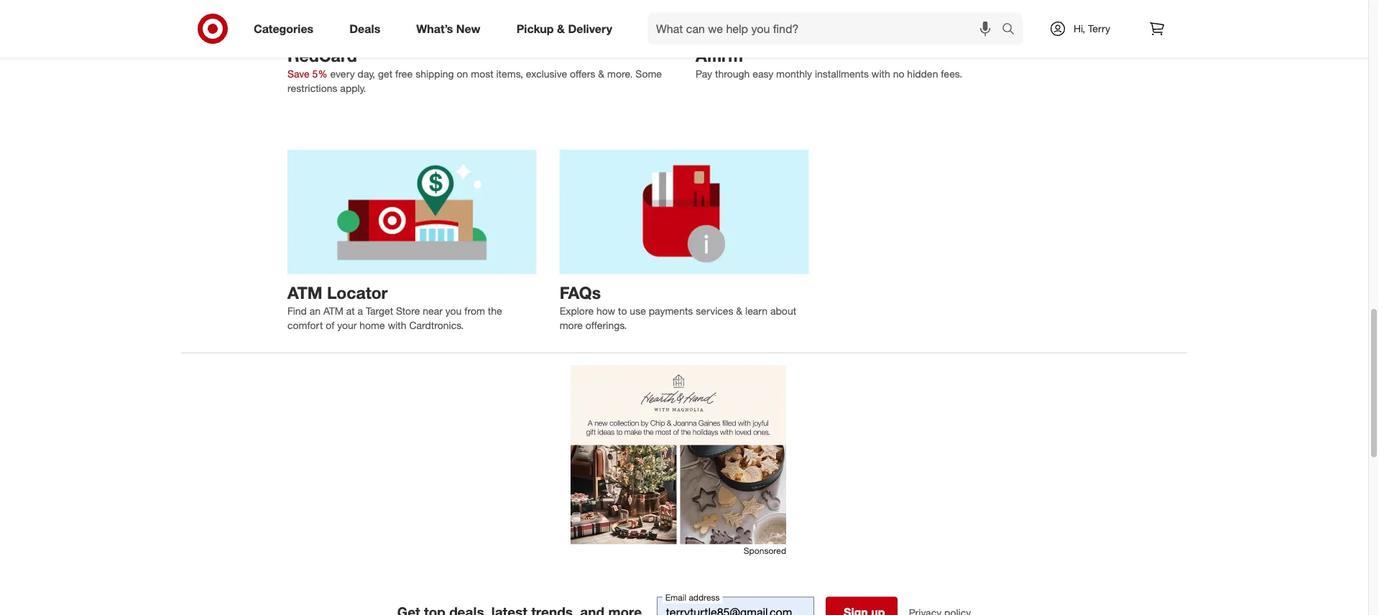 Task type: locate. For each thing, give the bounding box(es) containing it.
atm locator image
[[288, 150, 537, 274]]

what's new link
[[404, 13, 499, 45]]

near
[[423, 304, 443, 317]]

1 vertical spatial atm
[[324, 304, 344, 317]]

0 horizontal spatial with
[[388, 319, 407, 331]]

redcard image
[[288, 0, 673, 37]]

offerings.
[[586, 319, 627, 331]]

2 horizontal spatial &
[[737, 304, 743, 317]]

cardtronics.
[[409, 319, 464, 331]]

categories link
[[242, 13, 332, 45]]

shipping
[[416, 67, 454, 80]]

0 vertical spatial &
[[557, 22, 565, 36]]

1 horizontal spatial with
[[872, 67, 891, 80]]

& inside faqs explore how to use payments services & learn about more offerings.
[[737, 304, 743, 317]]

1 vertical spatial &
[[598, 67, 605, 80]]

with inside affirm pay through easy monthly installments with no hidden fees.
[[872, 67, 891, 80]]

pickup
[[517, 22, 554, 36]]

more
[[560, 319, 583, 331]]

you
[[446, 304, 462, 317]]

how
[[597, 304, 616, 317]]

None text field
[[657, 597, 815, 616]]

delivery
[[568, 22, 613, 36]]

comfort
[[288, 319, 323, 331]]

pickup & delivery link
[[505, 13, 631, 45]]

0 horizontal spatial atm
[[288, 283, 323, 303]]

atm up find
[[288, 283, 323, 303]]

atm up of at the bottom left
[[324, 304, 344, 317]]

through
[[715, 67, 750, 80]]

items,
[[497, 67, 523, 80]]

free
[[395, 67, 413, 80]]

payments
[[649, 304, 693, 317]]

2 vertical spatial &
[[737, 304, 743, 317]]

categories
[[254, 22, 314, 36]]

1 vertical spatial with
[[388, 319, 407, 331]]

more.
[[608, 67, 633, 80]]

0 vertical spatial with
[[872, 67, 891, 80]]

hi,
[[1074, 22, 1086, 35]]

some
[[636, 67, 662, 80]]

hidden
[[908, 67, 939, 80]]

1 horizontal spatial &
[[598, 67, 605, 80]]

&
[[557, 22, 565, 36], [598, 67, 605, 80], [737, 304, 743, 317]]

explore
[[560, 304, 594, 317]]

& right pickup
[[557, 22, 565, 36]]

sponsored
[[744, 545, 787, 556]]

restrictions
[[288, 81, 338, 94]]

atm locator find an atm at a target store near you from the comfort of your home with cardtronics.
[[288, 283, 502, 331]]

0 horizontal spatial &
[[557, 22, 565, 36]]

faqs explore how to use payments services & learn about more offerings.
[[560, 283, 797, 331]]

at
[[346, 304, 355, 317]]

on
[[457, 67, 468, 80]]

atm
[[288, 283, 323, 303], [324, 304, 344, 317]]

with
[[872, 67, 891, 80], [388, 319, 407, 331]]

advertisement region
[[571, 365, 787, 545]]

& left learn on the right
[[737, 304, 743, 317]]

with down store
[[388, 319, 407, 331]]

apply.
[[340, 81, 366, 94]]

with left no on the top of page
[[872, 67, 891, 80]]

& left the more.
[[598, 67, 605, 80]]



Task type: vqa. For each thing, say whether or not it's contained in the screenshot.
Categories
yes



Task type: describe. For each thing, give the bounding box(es) containing it.
use
[[630, 304, 646, 317]]

pickup & delivery
[[517, 22, 613, 36]]

1 horizontal spatial atm
[[324, 304, 344, 317]]

save 5%
[[288, 67, 328, 80]]

0 vertical spatial atm
[[288, 283, 323, 303]]

locator
[[327, 283, 388, 303]]

deals link
[[337, 13, 399, 45]]

exclusive
[[526, 67, 567, 80]]

with inside atm locator find an atm at a target store near you from the comfort of your home with cardtronics.
[[388, 319, 407, 331]]

monthly
[[777, 67, 813, 80]]

offers
[[570, 67, 596, 80]]

hi, terry
[[1074, 22, 1111, 35]]

most
[[471, 67, 494, 80]]

your
[[337, 319, 357, 331]]

learn
[[746, 304, 768, 317]]

of
[[326, 319, 335, 331]]

target
[[366, 304, 393, 317]]

terry
[[1089, 22, 1111, 35]]

from
[[465, 304, 485, 317]]

5%
[[313, 67, 328, 80]]

every
[[330, 67, 355, 80]]

& inside every day, get free shipping on most items, exclusive offers & more. some restrictions apply.
[[598, 67, 605, 80]]

search button
[[996, 13, 1030, 47]]

& inside pickup & delivery 'link'
[[557, 22, 565, 36]]

home
[[360, 319, 385, 331]]

what's
[[417, 22, 453, 36]]

installments
[[815, 67, 869, 80]]

save
[[288, 67, 310, 80]]

to
[[618, 304, 627, 317]]

the
[[488, 304, 502, 317]]

store
[[396, 304, 420, 317]]

fees.
[[942, 67, 963, 80]]

an
[[310, 304, 321, 317]]

pay
[[696, 67, 713, 80]]

day,
[[358, 67, 375, 80]]

a
[[358, 304, 363, 317]]

get
[[378, 67, 393, 80]]

redcard™
[[288, 46, 367, 66]]

affirm
[[696, 46, 743, 66]]

search
[[996, 23, 1030, 37]]

every day, get free shipping on most items, exclusive offers & more. some restrictions apply.
[[288, 67, 662, 94]]

about
[[771, 304, 797, 317]]

faqs
[[560, 283, 601, 303]]

services
[[696, 304, 734, 317]]

no
[[894, 67, 905, 80]]

new
[[457, 22, 481, 36]]

affirm pay through easy monthly installments with no hidden fees.
[[696, 46, 963, 80]]

easy
[[753, 67, 774, 80]]

deals
[[350, 22, 381, 36]]

find
[[288, 304, 307, 317]]

What can we help you find? suggestions appear below search field
[[648, 13, 1006, 45]]

what's new
[[417, 22, 481, 36]]



